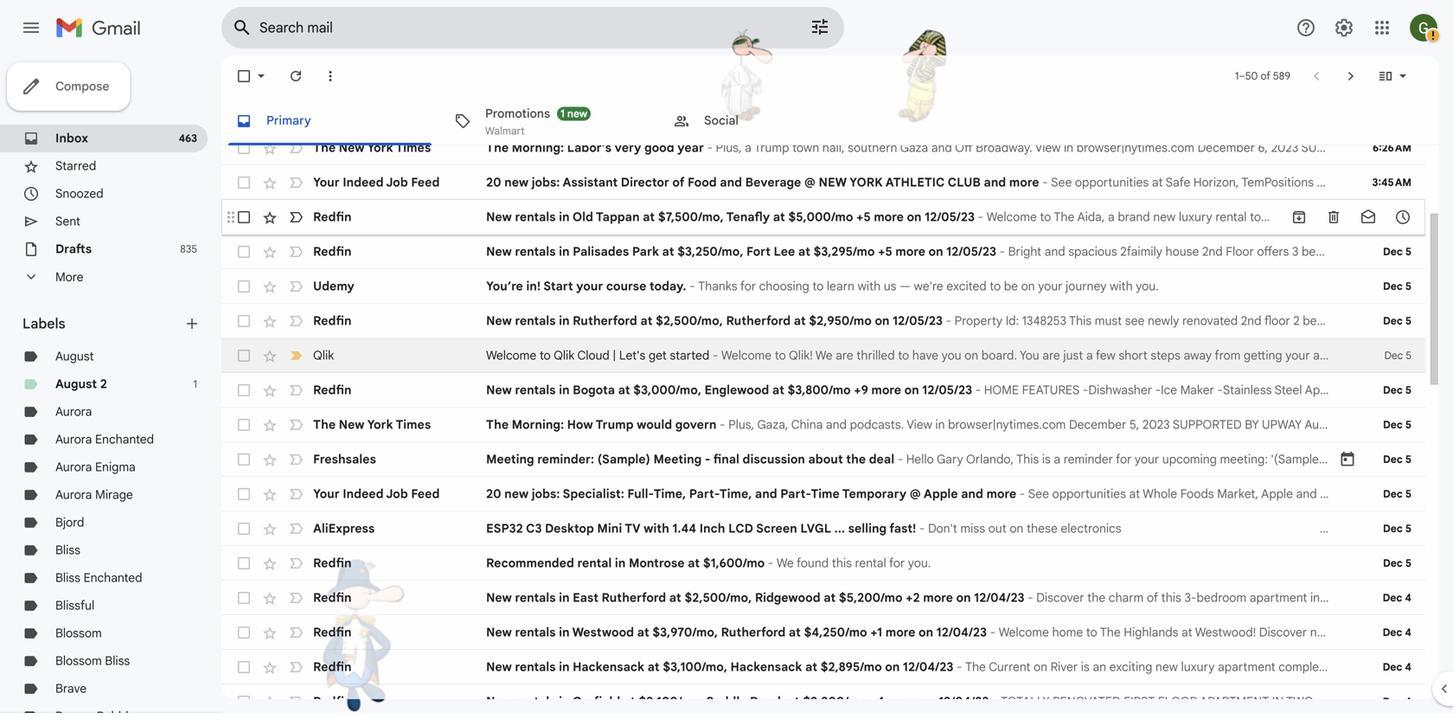 Task type: vqa. For each thing, say whether or not it's contained in the screenshot.
Cascade
no



Task type: describe. For each thing, give the bounding box(es) containing it.
lvgl
[[801, 521, 832, 536]]

1 vertical spatial december
[[1070, 417, 1127, 432]]

1 rental from the left
[[578, 556, 612, 571]]

2 row from the top
[[222, 165, 1426, 200]]

enchanted for bliss enchanted
[[84, 570, 142, 585]]

bogota
[[573, 382, 615, 398]]

your for 20 new jobs: specialist: full-time, part-time, and part-time temporary @ apple and more
[[313, 486, 340, 501]]

inbox link
[[55, 131, 88, 146]]

1 vertical spatial you.
[[908, 556, 931, 571]]

welcome to qlik cloud | let's get started - welcome to qlik! we are thrilled to have you on board. you are just a few short steps away from getting your analytics up and running. 
[[486, 348, 1454, 363]]

tab list inside main content
[[222, 97, 1440, 145]]

1 row from the top
[[222, 131, 1454, 165]]

on right be
[[1022, 279, 1036, 294]]

the down walmart
[[486, 140, 509, 155]]

0 horizontal spatial 2023
[[1143, 417, 1170, 432]]

5 for you're in! start your course today. - thanks for choosing to learn with us — we're excited to be on your journey with you. ͏‌ ͏‌ ͏‌ ͏‌ ͏‌ ͏‌ ͏‌ ͏‌ ͏‌ ͏‌ ͏‌ ͏‌ ͏‌ ͏‌ ͏‌ ͏‌ ͏‌ ͏‌ ͏‌ ͏‌ ͏‌ ͏‌ ͏‌ ͏‌ ͏‌ ͏‌ ͏‌ ͏‌ ͏‌ ͏‌ ͏‌ ͏‌ ͏‌ ͏‌ ͏‌ ͏‌ ͏‌
[[1406, 280, 1412, 293]]

just
[[1064, 348, 1084, 363]]

36 ͏‌ from the left
[[1268, 279, 1271, 294]]

20 ͏‌ from the left
[[1218, 279, 1221, 294]]

1 vertical spatial we
[[777, 556, 794, 571]]

1 horizontal spatial december
[[1198, 140, 1256, 155]]

0 vertical spatial supported
[[1302, 140, 1371, 155]]

and left off
[[932, 140, 953, 155]]

dec 5 for the morning: how trump would govern - plus, gaza, china and podcasts. view in browser|nytimes.com december 5, 2023 supported by upway author headshot by david l
[[1384, 418, 1412, 431]]

hall,
[[823, 140, 845, 155]]

4 for new rentals in east rutherford at $2,500/mo, ridgewood at $5,200/mo +2 more on 12/04/23 -
[[1406, 591, 1412, 604]]

33 ͏‌ from the left
[[1259, 279, 1262, 294]]

35 ͏‌ from the left
[[1265, 279, 1268, 294]]

dec 4 for new rentals in westwood at $3,970/mo, rutherford at $4,250/mo +1 more on 12/04/23 -
[[1383, 626, 1412, 639]]

to left be
[[990, 279, 1001, 294]]

beverage
[[746, 175, 802, 190]]

out
[[989, 521, 1007, 536]]

9 row from the top
[[222, 408, 1454, 442]]

+2
[[906, 590, 920, 605]]

34 ͏‌ from the left
[[1262, 279, 1265, 294]]

and up miss
[[961, 486, 984, 501]]

off
[[955, 140, 973, 155]]

rutherford down new rentals in east rutherford at $2,500/mo, ridgewood at $5,200/mo +2 more on 12/04/23 -
[[721, 625, 786, 640]]

12/05/23 down you
[[923, 382, 973, 398]]

29 ͏‌ from the left
[[1246, 279, 1249, 294]]

garfield
[[573, 694, 621, 709]]

learn
[[827, 279, 855, 294]]

26 ͏‌ from the left
[[1237, 279, 1240, 294]]

2 the new york times from the top
[[313, 417, 431, 432]]

at right bogota at bottom
[[618, 382, 631, 398]]

0 vertical spatial browser|nytimes.com
[[1077, 140, 1195, 155]]

15 row from the top
[[222, 615, 1426, 650]]

5 ͏‌ from the left
[[1172, 279, 1175, 294]]

31 ͏‌ from the left
[[1252, 279, 1256, 294]]

from
[[1215, 348, 1241, 363]]

dec 5 for esp32 c3 desktop mini tv with 1.44 inch lcd screen lvgl ... selling fast! - don't miss out on these electronics ‌ ‌ ‌ ‌ ‌ ‌ ‌ ‌ ‌ ‌ ‌ ‌ ‌ ‌ ‌ ‌ ‌ ‌ ‌ ‌ ‌ ‌ ‌ ‌ ‌ ‌ ‌ ‌ ‌ ‌ ‌ ‌ ‌ ‌ ‌ ‌ ‌ ‌ ‌ ‌ ‌ ‌ ‌ ‌ ‌ ‌ ‌ ‌ ‌ ‌ ‌ ‌ ‌ ‌ ‌ ‌ ‌ ‌ ‌ ‌ ‌ ‌ ‌ ‌ ‌ ‌ ‌ ‌ ‌ ‌ ‌ ‌ ‌ ‌ ‌ ‌ ‌ ‌ ‌ ‌ ‌
[[1384, 522, 1412, 535]]

9 redfin from the top
[[313, 694, 352, 709]]

5 for esp32 c3 desktop mini tv with 1.44 inch lcd screen lvgl ... selling fast! - don't miss out on these electronics ‌ ‌ ‌ ‌ ‌ ‌ ‌ ‌ ‌ ‌ ‌ ‌ ‌ ‌ ‌ ‌ ‌ ‌ ‌ ‌ ‌ ‌ ‌ ‌ ‌ ‌ ‌ ‌ ‌ ‌ ‌ ‌ ‌ ‌ ‌ ‌ ‌ ‌ ‌ ‌ ‌ ‌ ‌ ‌ ‌ ‌ ‌ ‌ ‌ ‌ ‌ ‌ ‌ ‌ ‌ ‌ ‌ ‌ ‌ ‌ ‌ ‌ ‌ ‌ ‌ ‌ ‌ ‌ ‌ ‌ ‌ ‌ ‌ ‌ ‌ ‌ ‌ ‌ ‌ ‌ ‌
[[1406, 522, 1412, 535]]

fort
[[747, 244, 771, 259]]

on down athletic
[[907, 209, 922, 225]]

11 row from the top
[[222, 477, 1454, 511]]

0 vertical spatial for
[[741, 279, 756, 294]]

and down discussion in the bottom of the page
[[755, 486, 778, 501]]

8 ͏‌ from the left
[[1181, 279, 1184, 294]]

3 row from the top
[[222, 200, 1426, 235]]

dec for recommended rental in montrose at $1,600/mo - we found this rental for you. ‌ ‌ ‌ ‌ ‌ ‌ ‌ ‌ ‌ ‌ ‌ ‌ ‌ ‌ ‌ ‌ ‌ ‌ ‌ ‌ ‌ ‌ ‌ ‌ ‌ ‌ ‌ ‌ ‌ ‌ ‌ ‌ ‌ ‌ ‌ ‌ ‌ ‌ ‌ ‌ ‌ ‌ ‌ ‌ ‌ ‌ ‌ ‌ ‌ ‌ ‌ ‌ ‌ ‌ ‌ ‌ ‌ ‌ ‌ ‌ ‌ ‌ ‌ ‌ ‌ ‌ ‌ ‌ ‌ ‌ ‌ ‌ ‌ ‌ ‌ ‌ ‌ ‌ ‌ ‌ ‌ ‌ ‌ ‌ ‌ ‌
[[1384, 557, 1403, 570]]

udemy
[[313, 279, 355, 294]]

redfin for new rentals in hackensack at $3,100/mo, hackensack at $2,895/mo on 12/04/23
[[313, 659, 352, 675]]

1 horizontal spatial +5
[[878, 244, 893, 259]]

indeed for 20 new jobs: specialist: full-time, part-time, and part-time temporary @ apple and more
[[343, 486, 384, 501]]

labor's
[[567, 140, 612, 155]]

dec 5 for new rentals in palisades park at $3,250/mo, fort lee at $3,295/mo +5 more on 12/05/23 -
[[1384, 245, 1412, 258]]

bliss enchanted
[[55, 570, 142, 585]]

2 horizontal spatial with
[[1110, 279, 1133, 294]]

aut
[[1438, 140, 1454, 155]]

rentals for westwood
[[515, 625, 556, 640]]

in for new rentals in bogota at $3,000/mo, englewood at $3,800/mo +9 more on 12/05/23
[[559, 382, 570, 398]]

5 for new rentals in palisades park at $3,250/mo, fort lee at $3,295/mo +5 more on 12/05/23 -
[[1406, 245, 1412, 258]]

in for new rentals in rutherford at $2,500/mo, rutherford at $2,950/mo on 12/05/23
[[559, 313, 570, 328]]

very
[[615, 140, 642, 155]]

$3,100/mo,
[[663, 659, 728, 675]]

more down broadway.
[[1010, 175, 1040, 190]]

blossom for blossom bliss
[[55, 653, 102, 668]]

we're
[[914, 279, 944, 294]]

1 vertical spatial of
[[673, 175, 685, 190]]

rentals for old
[[515, 209, 556, 225]]

20 for 20 new jobs: assistant director of food and beverage @ new york athletic club and more -
[[486, 175, 502, 190]]

$3,000/mo,
[[634, 382, 702, 398]]

0 horizontal spatial browser|nytimes.com
[[949, 417, 1066, 432]]

at left whole
[[1130, 486, 1141, 501]]

4 row from the top
[[222, 235, 1426, 269]]

to left 'cloud'
[[540, 348, 551, 363]]

enchanted for aurora enchanted
[[95, 432, 154, 447]]

6 ͏‌ from the left
[[1175, 279, 1178, 294]]

$2,895/mo
[[821, 659, 882, 675]]

at up $3,970/mo,
[[670, 590, 682, 605]]

esp32 c3 desktop mini tv with 1.44 inch lcd screen lvgl ... selling fast! - don't miss out on these electronics ‌ ‌ ‌ ‌ ‌ ‌ ‌ ‌ ‌ ‌ ‌ ‌ ‌ ‌ ‌ ‌ ‌ ‌ ‌ ‌ ‌ ‌ ‌ ‌ ‌ ‌ ‌ ‌ ‌ ‌ ‌ ‌ ‌ ‌ ‌ ‌ ‌ ‌ ‌ ‌ ‌ ‌ ‌ ‌ ‌ ‌ ‌ ‌ ‌ ‌ ‌ ‌ ‌ ‌ ‌ ‌ ‌ ‌ ‌ ‌ ‌ ‌ ‌ ‌ ‌ ‌ ‌ ‌ ‌ ‌ ‌ ‌ ‌ ‌ ‌ ‌ ‌ ‌ ‌ ‌ ‌
[[486, 521, 1373, 536]]

on up we're
[[929, 244, 944, 259]]

5 for new rentals in rutherford at $2,500/mo, rutherford at $2,950/mo on 12/05/23 -
[[1406, 315, 1412, 328]]

2 york from the top
[[367, 417, 393, 432]]

7 ͏‌ from the left
[[1178, 279, 1181, 294]]

enigma
[[95, 460, 136, 475]]

sent
[[55, 214, 80, 229]]

|
[[613, 348, 616, 363]]

dec 5 for recommended rental in montrose at $1,600/mo - we found this rental for you. ‌ ‌ ‌ ‌ ‌ ‌ ‌ ‌ ‌ ‌ ‌ ‌ ‌ ‌ ‌ ‌ ‌ ‌ ‌ ‌ ‌ ‌ ‌ ‌ ‌ ‌ ‌ ‌ ‌ ‌ ‌ ‌ ‌ ‌ ‌ ‌ ‌ ‌ ‌ ‌ ‌ ‌ ‌ ‌ ‌ ‌ ‌ ‌ ‌ ‌ ‌ ‌ ‌ ‌ ‌ ‌ ‌ ‌ ‌ ‌ ‌ ‌ ‌ ‌ ‌ ‌ ‌ ‌ ‌ ‌ ‌ ‌ ‌ ‌ ‌ ‌ ‌ ‌ ‌ ‌ ‌ ‌ ‌ ‌ ‌ ‌
[[1384, 557, 1412, 570]]

$2,100/mo,
[[639, 694, 704, 709]]

1 horizontal spatial you.
[[1136, 279, 1159, 294]]

miss
[[961, 521, 986, 536]]

10 ͏‌ from the left
[[1187, 279, 1190, 294]]

at right tenafly
[[773, 209, 786, 225]]

bliss enchanted link
[[55, 570, 142, 585]]

your for 20 new jobs: assistant director of food and beverage @ new york athletic club and more
[[313, 175, 340, 190]]

row containing qlik
[[222, 338, 1454, 373]]

new for new rentals in east rutherford at $2,500/mo, ridgewood at $5,200/mo +2 more on 12/04/23
[[486, 590, 512, 605]]

screen
[[756, 521, 798, 536]]

1 qlik from the left
[[313, 348, 334, 363]]

aurora for aurora enchanted
[[55, 432, 92, 447]]

jobs: for specialist:
[[532, 486, 560, 501]]

1 horizontal spatial your
[[1039, 279, 1063, 294]]

plus, for plus, a trump town hall, southern gaza and off broadway. view in browser|nytimes.com december 6, 2023 supported by amazon aut
[[716, 140, 742, 155]]

1 apple from the left
[[924, 486, 958, 501]]

in for new rentals in westwood at $3,970/mo, rutherford at $4,250/mo +1 more on 12/04/23
[[559, 625, 570, 640]]

park
[[632, 244, 659, 259]]

4 4 from the top
[[1406, 695, 1412, 708]]

1 the new york times from the top
[[313, 140, 431, 155]]

3:45 am
[[1373, 176, 1412, 189]]

august for august link
[[55, 349, 94, 364]]

$4,250/mo
[[804, 625, 868, 640]]

17 ͏‌ from the left
[[1209, 279, 1212, 294]]

opportunities
[[1053, 486, 1127, 501]]

short
[[1119, 348, 1148, 363]]

feed for 20 new jobs: assistant director of food and beverage @ new york athletic club and more
[[411, 175, 440, 190]]

you
[[942, 348, 962, 363]]

cloud
[[578, 348, 610, 363]]

1 times from the top
[[396, 140, 431, 155]]

main content containing promotions
[[222, 55, 1454, 713]]

—
[[900, 279, 911, 294]]

final
[[714, 452, 740, 467]]

on down the "+2"
[[919, 625, 934, 640]]

2 apple from the left
[[1262, 486, 1294, 501]]

new rentals in garfield at $2,100/mo, saddle brook at $2,200/mo +4 more on 12/04/23 -
[[486, 694, 1001, 709]]

0 horizontal spatial @
[[805, 175, 816, 190]]

more right the "+2"
[[924, 590, 954, 605]]

at right tappan
[[643, 209, 655, 225]]

12/05/23 up "excited"
[[947, 244, 997, 259]]

2 times from the top
[[396, 417, 431, 432]]

more down york on the right top of page
[[874, 209, 904, 225]]

dec for new rentals in bogota at $3,000/mo, englewood at $3,800/mo +9 more on 12/05/23 -
[[1384, 384, 1403, 397]]

6 row from the top
[[222, 304, 1426, 338]]

13 ͏‌ from the left
[[1197, 279, 1200, 294]]

new for 1 new
[[568, 107, 588, 120]]

on right +4
[[921, 694, 936, 709]]

langone
[[1348, 486, 1396, 501]]

blossom bliss link
[[55, 653, 130, 668]]

search mail image
[[227, 12, 258, 43]]

more right +1
[[886, 625, 916, 640]]

journey
[[1066, 279, 1107, 294]]

dec for new rentals in east rutherford at $2,500/mo, ridgewood at $5,200/mo +2 more on 12/04/23 -
[[1383, 591, 1403, 604]]

redfin for new rentals in bogota at $3,000/mo, englewood at $3,800/mo +9 more on 12/05/23
[[313, 382, 352, 398]]

gaza,
[[758, 417, 789, 432]]

tappan
[[596, 209, 640, 225]]

4 ͏‌ from the left
[[1169, 279, 1172, 294]]

1 horizontal spatial trump
[[755, 140, 790, 155]]

50
[[1246, 70, 1259, 83]]

on right $2,895/mo
[[886, 659, 900, 675]]

(sample)
[[598, 452, 651, 467]]

22 ͏‌ from the left
[[1225, 279, 1228, 294]]

1 york from the top
[[367, 140, 393, 155]]

0 horizontal spatial trump
[[596, 417, 634, 432]]

23 ͏‌ from the left
[[1228, 279, 1231, 294]]

time
[[811, 486, 840, 501]]

full-
[[628, 486, 654, 501]]

12/05/23 up have
[[893, 313, 943, 328]]

dec 4 for new rentals in east rutherford at $2,500/mo, ridgewood at $5,200/mo +2 more on 12/04/23 -
[[1383, 591, 1412, 604]]

dec 5 for welcome to qlik cloud | let's get started - welcome to qlik! we are thrilled to have you on board. you are just a few short steps away from getting your analytics up and running. 
[[1385, 349, 1412, 362]]

director
[[621, 175, 670, 190]]

indeed for 20 new jobs: assistant director of food and beverage @ new york athletic club and more
[[343, 175, 384, 190]]

20 for 20 new jobs: specialist: full-time, part-time, and part-time temporary @ apple and more - see opportunities at whole foods market, apple and nyu langone health ‌ ‌ ‌ ‌ ‌ ‌ 
[[486, 486, 502, 501]]

tv
[[625, 521, 641, 536]]

in for new rentals in east rutherford at $2,500/mo, ridgewood at $5,200/mo +2 more on 12/04/23
[[559, 590, 570, 605]]

you're in! start your course today. - thanks for choosing to learn with us — we're excited to be on your journey with you. ͏‌ ͏‌ ͏‌ ͏‌ ͏‌ ͏‌ ͏‌ ͏‌ ͏‌ ͏‌ ͏‌ ͏‌ ͏‌ ͏‌ ͏‌ ͏‌ ͏‌ ͏‌ ͏‌ ͏‌ ͏‌ ͏‌ ͏‌ ͏‌ ͏‌ ͏‌ ͏‌ ͏‌ ͏‌ ͏‌ ͏‌ ͏‌ ͏‌ ͏‌ ͏‌ ͏‌ ͏‌
[[486, 279, 1274, 294]]

1 time, from the left
[[654, 486, 686, 501]]

recommended
[[486, 556, 574, 571]]

new for new rentals in rutherford at $2,500/mo, rutherford at $2,950/mo on 12/05/23
[[486, 313, 512, 328]]

to left qlik!
[[775, 348, 786, 363]]

1 horizontal spatial with
[[858, 279, 881, 294]]

1 ͏‌ from the left
[[1159, 279, 1163, 294]]

rentals for bogota
[[515, 382, 556, 398]]

on right the "+2"
[[957, 590, 971, 605]]

c3
[[526, 521, 542, 536]]

0 horizontal spatial view
[[907, 417, 933, 432]]

on down have
[[905, 382, 920, 398]]

11 ͏‌ from the left
[[1190, 279, 1194, 294]]

on right you
[[965, 348, 979, 363]]

and right club
[[984, 175, 1007, 190]]

1 horizontal spatial for
[[890, 556, 905, 571]]

job for 20 new jobs: assistant director of food and beverage @ new york athletic club and more -
[[386, 175, 408, 190]]

new for new rentals in palisades park at $3,250/mo, fort lee at $3,295/mo +5 more on 12/05/23
[[486, 244, 512, 259]]

morning: for labor's
[[512, 140, 564, 155]]

aurora for aurora mirage
[[55, 487, 92, 502]]

get
[[649, 348, 667, 363]]

august 2
[[55, 376, 107, 392]]

$1,600/mo
[[703, 556, 765, 571]]

2 rental from the left
[[855, 556, 887, 571]]

1 for 1 new
[[561, 107, 565, 120]]

assistant
[[563, 175, 618, 190]]

your indeed job feed for 20 new jobs: specialist: full-time, part-time, and part-time temporary @ apple and more
[[313, 486, 440, 501]]

at right garfield
[[624, 694, 636, 709]]

in for recommended rental in montrose at $1,600/mo
[[615, 556, 626, 571]]

august link
[[55, 349, 94, 364]]

12 ͏‌ from the left
[[1194, 279, 1197, 294]]

blissful link
[[55, 598, 94, 613]]

blossom for blossom link
[[55, 626, 102, 641]]

5 for 20 new jobs: specialist: full-time, part-time, and part-time temporary @ apple and more - see opportunities at whole foods market, apple and nyu langone health ‌ ‌ ‌ ‌ ‌ ‌ 
[[1406, 488, 1412, 501]]

18 ͏‌ from the left
[[1212, 279, 1215, 294]]

5 for welcome to qlik cloud | let's get started - welcome to qlik! we are thrilled to have you on board. you are just a few short steps away from getting your analytics up and running. 
[[1406, 349, 1412, 362]]

rutherford up |
[[573, 313, 638, 328]]

0 horizontal spatial with
[[644, 521, 670, 536]]

the up freshsales
[[313, 417, 336, 432]]

toggle split pane mode image
[[1378, 67, 1395, 85]]

started
[[670, 348, 710, 363]]

row containing aliexpress
[[222, 511, 1426, 546]]

2 hackensack from the left
[[731, 659, 803, 675]]

choosing
[[759, 279, 810, 294]]

aurora mirage
[[55, 487, 133, 502]]

at down the "1.44"
[[688, 556, 700, 571]]

13 row from the top
[[222, 546, 1426, 581]]

at right brook
[[788, 694, 800, 709]]

14 ͏‌ from the left
[[1200, 279, 1203, 294]]

steps
[[1151, 348, 1181, 363]]

1 redfin from the top
[[313, 209, 352, 225]]

electronics
[[1061, 521, 1122, 536]]

2 time, from the left
[[720, 486, 752, 501]]

at up qlik!
[[794, 313, 806, 328]]

2 ͏‌ from the left
[[1163, 279, 1166, 294]]

8 row from the top
[[222, 373, 1426, 408]]

rentals for garfield
[[515, 694, 556, 709]]

drafts
[[55, 241, 92, 257]]

main menu image
[[21, 17, 42, 38]]

thanks
[[698, 279, 738, 294]]

0 vertical spatial by
[[1374, 140, 1388, 155]]

dec 5 for new rentals in rutherford at $2,500/mo, rutherford at $2,950/mo on 12/05/23 -
[[1384, 315, 1412, 328]]

the morning: labor's very good year - plus, a trump town hall, southern gaza and off broadway. view in browser|nytimes.com december 6, 2023 supported by amazon aut
[[486, 140, 1454, 155]]

rentals for east
[[515, 590, 556, 605]]

support image
[[1296, 17, 1317, 38]]

5 for new rentals in bogota at $3,000/mo, englewood at $3,800/mo +9 more on 12/05/23 -
[[1406, 384, 1412, 397]]

15 ͏‌ from the left
[[1203, 279, 1206, 294]]

and right china
[[826, 417, 847, 432]]

social tab
[[659, 97, 877, 145]]

labels navigation
[[0, 55, 222, 713]]

1 part- from the left
[[689, 486, 720, 501]]

at right lee
[[799, 244, 811, 259]]

feed for 20 new jobs: specialist: full-time, part-time, and part-time temporary @ apple and more
[[411, 486, 440, 501]]

saddle
[[707, 694, 747, 709]]

refresh image
[[287, 67, 305, 85]]

more up —
[[896, 244, 926, 259]]

16 row from the top
[[222, 650, 1426, 685]]

835
[[180, 243, 197, 256]]

your indeed job feed for 20 new jobs: assistant director of food and beverage @ new york athletic club and more
[[313, 175, 440, 190]]

dec 4 for new rentals in hackensack at $3,100/mo, hackensack at $2,895/mo on 12/04/23 -
[[1383, 661, 1412, 674]]

discussion
[[743, 452, 806, 467]]

aurora enchanted link
[[55, 432, 154, 447]]

21 ͏‌ from the left
[[1221, 279, 1225, 294]]

promotions, one new message, tab
[[440, 97, 659, 145]]

at right park
[[662, 244, 675, 259]]

row containing udemy
[[222, 269, 1426, 304]]

social
[[704, 113, 739, 128]]

25 ͏‌ from the left
[[1234, 279, 1237, 294]]

1 horizontal spatial @
[[910, 486, 921, 501]]

1 vertical spatial a
[[1087, 348, 1093, 363]]

new for new rentals in westwood at $3,970/mo, rutherford at $4,250/mo +1 more on 12/04/23
[[486, 625, 512, 640]]

selling
[[849, 521, 887, 536]]

esp32
[[486, 521, 523, 536]]

2 qlik from the left
[[554, 348, 575, 363]]

dec 5 for new rentals in bogota at $3,000/mo, englewood at $3,800/mo +9 more on 12/05/23 -
[[1384, 384, 1412, 397]]



Task type: locate. For each thing, give the bounding box(es) containing it.
primary
[[267, 113, 311, 128]]

0 vertical spatial $2,500/mo,
[[656, 313, 723, 328]]

the new york times up freshsales
[[313, 417, 431, 432]]

2 your indeed job feed from the top
[[313, 486, 440, 501]]

1 horizontal spatial 1
[[561, 107, 565, 120]]

aurora
[[55, 404, 92, 419], [55, 432, 92, 447], [55, 460, 92, 475], [55, 487, 92, 502]]

redfin for new rentals in rutherford at $2,500/mo, rutherford at $2,950/mo on 12/05/23
[[313, 313, 352, 328]]

1 vertical spatial feed
[[411, 486, 440, 501]]

aurora for aurora enigma
[[55, 460, 92, 475]]

0 vertical spatial december
[[1198, 140, 1256, 155]]

december left 6,
[[1198, 140, 1256, 155]]

your right getting
[[1286, 348, 1311, 363]]

inbox
[[55, 131, 88, 146]]

5 rentals from the top
[[515, 590, 556, 605]]

new for 20 new jobs: assistant director of food and beverage @ new york athletic club and more -
[[505, 175, 529, 190]]

to left have
[[898, 348, 910, 363]]

$2,500/mo, up 'started'
[[656, 313, 723, 328]]

2 vertical spatial bliss
[[105, 653, 130, 668]]

0 vertical spatial @
[[805, 175, 816, 190]]

1 vertical spatial blossom
[[55, 653, 102, 668]]

2 4 from the top
[[1406, 626, 1412, 639]]

few
[[1096, 348, 1116, 363]]

0 vertical spatial plus,
[[716, 140, 742, 155]]

2023 right 6,
[[1272, 140, 1299, 155]]

l
[[1453, 417, 1454, 432]]

supported down away
[[1173, 417, 1242, 432]]

5 for the morning: how trump would govern - plus, gaza, china and podcasts. view in browser|nytimes.com december 5, 2023 supported by upway author headshot by david l
[[1406, 418, 1412, 431]]

new rentals in old tappan at $7,500/mo, tenafly at $5,000/mo +5 more on 12/05/23 -
[[486, 209, 987, 225]]

with right journey
[[1110, 279, 1133, 294]]

at right "westwood"
[[637, 625, 650, 640]]

brook
[[750, 694, 785, 709]]

12/05/23 down club
[[925, 209, 975, 225]]

28 ͏‌ from the left
[[1243, 279, 1246, 294]]

0 horizontal spatial +5
[[857, 209, 871, 225]]

at up gaza,
[[773, 382, 785, 398]]

1 horizontal spatial supported
[[1302, 140, 1371, 155]]

1 vertical spatial trump
[[596, 417, 634, 432]]

row down learn
[[222, 304, 1426, 338]]

5 for recommended rental in montrose at $1,600/mo - we found this rental for you. ‌ ‌ ‌ ‌ ‌ ‌ ‌ ‌ ‌ ‌ ‌ ‌ ‌ ‌ ‌ ‌ ‌ ‌ ‌ ‌ ‌ ‌ ‌ ‌ ‌ ‌ ‌ ‌ ‌ ‌ ‌ ‌ ‌ ‌ ‌ ‌ ‌ ‌ ‌ ‌ ‌ ‌ ‌ ‌ ‌ ‌ ‌ ‌ ‌ ‌ ‌ ‌ ‌ ‌ ‌ ‌ ‌ ‌ ‌ ‌ ‌ ‌ ‌ ‌ ‌ ‌ ‌ ‌ ‌ ‌ ‌ ‌ ‌ ‌ ‌ ‌ ‌ ‌ ‌ ‌ ‌ ‌ ‌ ‌ ‌ ‌
[[1406, 557, 1412, 570]]

1 vertical spatial plus,
[[729, 417, 755, 432]]

1 vertical spatial job
[[386, 486, 408, 501]]

view
[[1036, 140, 1061, 155], [907, 417, 933, 432]]

job
[[386, 175, 408, 190], [386, 486, 408, 501]]

0 vertical spatial the new york times
[[313, 140, 431, 155]]

1 your from the top
[[313, 175, 340, 190]]

1 hackensack from the left
[[573, 659, 645, 675]]

0 vertical spatial bliss
[[55, 543, 80, 558]]

9 ͏‌ from the left
[[1184, 279, 1187, 294]]

6:26 am
[[1373, 141, 1412, 154]]

24 ͏‌ from the left
[[1231, 279, 1234, 294]]

new rentals in east rutherford at $2,500/mo, ridgewood at $5,200/mo +2 more on 12/04/23 -
[[486, 590, 1037, 605]]

7 rentals from the top
[[515, 659, 556, 675]]

1 vertical spatial 2023
[[1143, 417, 1170, 432]]

part- up screen at the bottom of page
[[781, 486, 811, 501]]

0 horizontal spatial are
[[836, 348, 854, 363]]

ridgewood
[[755, 590, 821, 605]]

dec 5
[[1384, 211, 1412, 224], [1384, 245, 1412, 258], [1384, 280, 1412, 293], [1384, 315, 1412, 328], [1385, 349, 1412, 362], [1384, 384, 1412, 397], [1384, 418, 1412, 431], [1384, 453, 1412, 466], [1384, 488, 1412, 501], [1384, 522, 1412, 535], [1384, 557, 1412, 570]]

1 dec 4 from the top
[[1383, 591, 1412, 604]]

2 part- from the left
[[781, 486, 811, 501]]

promotions
[[485, 106, 550, 121]]

1 horizontal spatial qlik
[[554, 348, 575, 363]]

dec for esp32 c3 desktop mini tv with 1.44 inch lcd screen lvgl ... selling fast! - don't miss out on these electronics ‌ ‌ ‌ ‌ ‌ ‌ ‌ ‌ ‌ ‌ ‌ ‌ ‌ ‌ ‌ ‌ ‌ ‌ ‌ ‌ ‌ ‌ ‌ ‌ ‌ ‌ ‌ ‌ ‌ ‌ ‌ ‌ ‌ ‌ ‌ ‌ ‌ ‌ ‌ ‌ ‌ ‌ ‌ ‌ ‌ ‌ ‌ ‌ ‌ ‌ ‌ ‌ ‌ ‌ ‌ ‌ ‌ ‌ ‌ ‌ ‌ ‌ ‌ ‌ ‌ ‌ ‌ ‌ ‌ ‌ ‌ ‌ ‌ ‌ ‌ ‌ ‌ ‌ ‌ ‌ ‌
[[1384, 522, 1403, 535]]

are right you
[[1043, 348, 1061, 363]]

aurora link
[[55, 404, 92, 419]]

tab list
[[222, 97, 1440, 145]]

dec for new rentals in palisades park at $3,250/mo, fort lee at $3,295/mo +5 more on 12/05/23 -
[[1384, 245, 1403, 258]]

aurora up bjord
[[55, 487, 92, 502]]

new for new rentals in bogota at $3,000/mo, englewood at $3,800/mo +9 more on 12/05/23
[[486, 382, 512, 398]]

hackensack up brook
[[731, 659, 803, 675]]

0 vertical spatial jobs:
[[532, 175, 560, 190]]

in for new rentals in old tappan at $7,500/mo, tenafly at $5,000/mo +5 more on 12/05/23
[[559, 209, 570, 225]]

0 vertical spatial you.
[[1136, 279, 1159, 294]]

0 vertical spatial of
[[1261, 70, 1271, 83]]

year
[[678, 140, 704, 155]]

you.
[[1136, 279, 1159, 294], [908, 556, 931, 571]]

lcd
[[729, 521, 754, 536]]

1 vertical spatial @
[[910, 486, 921, 501]]

2 your from the top
[[313, 486, 340, 501]]

0 horizontal spatial meeting
[[486, 452, 534, 467]]

$3,800/mo
[[788, 382, 851, 398]]

2 redfin from the top
[[313, 244, 352, 259]]

supported left 6:26 am
[[1302, 140, 1371, 155]]

4 for new rentals in westwood at $3,970/mo, rutherford at $4,250/mo +1 more on 12/04/23 -
[[1406, 626, 1412, 639]]

0 horizontal spatial qlik
[[313, 348, 334, 363]]

0 vertical spatial a
[[745, 140, 752, 155]]

1 horizontal spatial time,
[[720, 486, 752, 501]]

@ left new
[[805, 175, 816, 190]]

20 up esp32
[[486, 486, 502, 501]]

settings image
[[1334, 17, 1355, 38]]

market,
[[1218, 486, 1259, 501]]

drafts link
[[55, 241, 92, 257]]

1 horizontal spatial welcome
[[722, 348, 772, 363]]

morning: down walmart
[[512, 140, 564, 155]]

1 horizontal spatial hackensack
[[731, 659, 803, 675]]

in!
[[526, 279, 541, 294]]

in for new rentals in hackensack at $3,100/mo, hackensack at $2,895/mo on 12/04/23
[[559, 659, 570, 675]]

1 feed from the top
[[411, 175, 440, 190]]

rutherford down montrose
[[602, 590, 666, 605]]

your down primary tab in the top of the page
[[313, 175, 340, 190]]

part- up inch
[[689, 486, 720, 501]]

new for 20 new jobs: specialist: full-time, part-time, and part-time temporary @ apple and more - see opportunities at whole foods market, apple and nyu langone health ‌ ‌ ‌ ‌ ‌ ‌ 
[[505, 486, 529, 501]]

2 vertical spatial 1
[[193, 378, 197, 391]]

new
[[819, 175, 847, 190]]

3 ͏‌ from the left
[[1166, 279, 1169, 294]]

0 vertical spatial we
[[816, 348, 833, 363]]

and right the up
[[1383, 348, 1404, 363]]

row containing freshsales
[[222, 442, 1426, 477]]

on right out
[[1010, 521, 1024, 536]]

12/05/23
[[925, 209, 975, 225], [947, 244, 997, 259], [893, 313, 943, 328], [923, 382, 973, 398]]

august for august 2
[[55, 376, 97, 392]]

1.44
[[673, 521, 697, 536]]

getting
[[1244, 348, 1283, 363]]

19 ͏‌ from the left
[[1215, 279, 1218, 294]]

rentals for rutherford
[[515, 313, 556, 328]]

1 vertical spatial bliss
[[55, 570, 80, 585]]

blossom down "blissful"
[[55, 626, 102, 641]]

16 ͏‌ from the left
[[1206, 279, 1209, 294]]

6 rentals from the top
[[515, 625, 556, 640]]

0 horizontal spatial hackensack
[[573, 659, 645, 675]]

27 ͏‌ from the left
[[1240, 279, 1243, 294]]

0 horizontal spatial apple
[[924, 486, 958, 501]]

0 vertical spatial 2023
[[1272, 140, 1299, 155]]

new
[[568, 107, 588, 120], [505, 175, 529, 190], [505, 486, 529, 501]]

dec for 20 new jobs: specialist: full-time, part-time, and part-time temporary @ apple and more - see opportunities at whole foods market, apple and nyu langone health ‌ ‌ ‌ ‌ ‌ ‌ 
[[1384, 488, 1403, 501]]

compose
[[55, 79, 109, 94]]

1 horizontal spatial of
[[1261, 70, 1271, 83]]

more right +9
[[872, 382, 902, 398]]

row down lvgl
[[222, 546, 1426, 581]]

row up the '$2,950/mo'
[[222, 269, 1426, 304]]

0 horizontal spatial your
[[577, 279, 603, 294]]

1 vertical spatial your indeed job feed
[[313, 486, 440, 501]]

with right tv
[[644, 521, 670, 536]]

don't
[[928, 521, 958, 536]]

in for new rentals in palisades park at $3,250/mo, fort lee at $3,295/mo +5 more on 12/05/23
[[559, 244, 570, 259]]

1 vertical spatial for
[[890, 556, 905, 571]]

@ up fast!
[[910, 486, 921, 501]]

1 jobs: from the top
[[532, 175, 560, 190]]

-
[[707, 140, 713, 155], [1043, 175, 1048, 190], [978, 209, 984, 225], [1000, 244, 1006, 259], [690, 279, 695, 294], [946, 313, 952, 328], [713, 348, 719, 363], [976, 382, 981, 398], [720, 417, 726, 432], [705, 452, 711, 467], [898, 452, 904, 467], [1020, 486, 1026, 501], [920, 521, 925, 536], [768, 556, 774, 571], [1028, 590, 1034, 605], [990, 625, 996, 640], [957, 659, 963, 675], [993, 694, 998, 709]]

bjord link
[[55, 515, 84, 530]]

589
[[1274, 70, 1291, 83]]

redfin for new rentals in westwood at $3,970/mo, rutherford at $4,250/mo +1 more on 12/04/23
[[313, 625, 352, 640]]

14 row from the top
[[222, 581, 1426, 615]]

1 horizontal spatial view
[[1036, 140, 1061, 155]]

0 horizontal spatial time,
[[654, 486, 686, 501]]

trump
[[755, 140, 790, 155], [596, 417, 634, 432]]

7 redfin from the top
[[313, 625, 352, 640]]

browser|nytimes.com
[[1077, 140, 1195, 155], [949, 417, 1066, 432]]

new down walmart
[[505, 175, 529, 190]]

blossom
[[55, 626, 102, 641], [55, 653, 102, 668]]

more right +4
[[888, 694, 918, 709]]

dec for welcome to qlik cloud | let's get started - welcome to qlik! we are thrilled to have you on board. you are just a few short steps away from getting your analytics up and running. 
[[1385, 349, 1404, 362]]

labels heading
[[22, 315, 183, 332]]

and left nyu
[[1297, 486, 1318, 501]]

jobs: for assistant
[[532, 175, 560, 190]]

jobs: up c3
[[532, 486, 560, 501]]

5 redfin from the top
[[313, 556, 352, 571]]

1 vertical spatial supported
[[1173, 417, 1242, 432]]

1 your indeed job feed from the top
[[313, 175, 440, 190]]

0 horizontal spatial a
[[745, 140, 752, 155]]

4 aurora from the top
[[55, 487, 92, 502]]

east
[[573, 590, 599, 605]]

17 row from the top
[[222, 685, 1426, 713]]

rentals
[[515, 209, 556, 225], [515, 244, 556, 259], [515, 313, 556, 328], [515, 382, 556, 398], [515, 590, 556, 605], [515, 625, 556, 640], [515, 659, 556, 675], [515, 694, 556, 709]]

start
[[544, 279, 573, 294]]

1 vertical spatial enchanted
[[84, 570, 142, 585]]

0 horizontal spatial you.
[[908, 556, 931, 571]]

old
[[573, 209, 594, 225]]

1 aurora from the top
[[55, 404, 92, 419]]

1 vertical spatial jobs:
[[532, 486, 560, 501]]

by left the upway
[[1245, 417, 1260, 432]]

2 jobs: from the top
[[532, 486, 560, 501]]

8 rentals from the top
[[515, 694, 556, 709]]

and right food
[[720, 175, 743, 190]]

1 vertical spatial +5
[[878, 244, 893, 259]]

$2,200/mo
[[803, 694, 867, 709]]

row down the '$2,950/mo'
[[222, 338, 1454, 373]]

redfin for recommended rental in montrose at $1,600/mo
[[313, 556, 352, 571]]

0 vertical spatial view
[[1036, 140, 1061, 155]]

a
[[745, 140, 752, 155], [1087, 348, 1093, 363]]

+5 up us
[[878, 244, 893, 259]]

dec 5 for 20 new jobs: specialist: full-time, part-time, and part-time temporary @ apple and more - see opportunities at whole foods market, apple and nyu langone health ‌ ‌ ‌ ‌ ‌ ‌ 
[[1384, 488, 1412, 501]]

row down $2,895/mo
[[222, 685, 1426, 713]]

deal
[[869, 452, 895, 467]]

1 horizontal spatial we
[[816, 348, 833, 363]]

govern
[[676, 417, 717, 432]]

1 inside labels navigation
[[193, 378, 197, 391]]

6 redfin from the top
[[313, 590, 352, 605]]

upway
[[1263, 417, 1303, 432]]

1 are from the left
[[836, 348, 854, 363]]

2 meeting from the left
[[654, 452, 702, 467]]

new up esp32
[[505, 486, 529, 501]]

meeting
[[486, 452, 534, 467], [654, 452, 702, 467]]

plus, down social
[[716, 140, 742, 155]]

at down the ridgewood
[[789, 625, 801, 640]]

2 vertical spatial new
[[505, 486, 529, 501]]

dec for you're in! start your course today. - thanks for choosing to learn with us — we're excited to be on your journey with you. ͏‌ ͏‌ ͏‌ ͏‌ ͏‌ ͏‌ ͏‌ ͏‌ ͏‌ ͏‌ ͏‌ ͏‌ ͏‌ ͏‌ ͏‌ ͏‌ ͏‌ ͏‌ ͏‌ ͏‌ ͏‌ ͏‌ ͏‌ ͏‌ ͏‌ ͏‌ ͏‌ ͏‌ ͏‌ ͏‌ ͏‌ ͏‌ ͏‌ ͏‌ ͏‌ ͏‌ ͏‌
[[1384, 280, 1403, 293]]

2 horizontal spatial your
[[1286, 348, 1311, 363]]

aliexpress
[[313, 521, 375, 536]]

1 vertical spatial $2,500/mo,
[[685, 590, 752, 605]]

30 ͏‌ from the left
[[1249, 279, 1252, 294]]

blossom down blossom link
[[55, 653, 102, 668]]

4 for new rentals in hackensack at $3,100/mo, hackensack at $2,895/mo on 12/04/23 -
[[1406, 661, 1412, 674]]

row
[[222, 131, 1454, 165], [222, 165, 1426, 200], [222, 200, 1426, 235], [222, 235, 1426, 269], [222, 269, 1426, 304], [222, 304, 1426, 338], [222, 338, 1454, 373], [222, 373, 1426, 408], [222, 408, 1454, 442], [222, 442, 1426, 477], [222, 477, 1454, 511], [222, 511, 1426, 546], [222, 546, 1426, 581], [222, 581, 1426, 615], [222, 615, 1426, 650], [222, 650, 1426, 685], [222, 685, 1426, 713]]

hackensack down "westwood"
[[573, 659, 645, 675]]

rentals for hackensack
[[515, 659, 556, 675]]

primary tab
[[222, 97, 439, 145]]

apple right market,
[[1262, 486, 1294, 501]]

more up out
[[987, 486, 1017, 501]]

1 horizontal spatial apple
[[1262, 486, 1294, 501]]

2 feed from the top
[[411, 486, 440, 501]]

row up $2,895/mo
[[222, 615, 1426, 650]]

podcasts.
[[850, 417, 904, 432]]

0 vertical spatial feed
[[411, 175, 440, 190]]

to left learn
[[813, 279, 824, 294]]

tab list containing promotions
[[222, 97, 1440, 145]]

a left few
[[1087, 348, 1093, 363]]

1 for 1
[[193, 378, 197, 391]]

dec for the morning: how trump would govern - plus, gaza, china and podcasts. view in browser|nytimes.com december 5, 2023 supported by upway author headshot by david l
[[1384, 418, 1403, 431]]

1 vertical spatial the new york times
[[313, 417, 431, 432]]

more image
[[322, 67, 339, 85]]

None checkbox
[[235, 174, 253, 191], [235, 243, 253, 260], [235, 312, 253, 330], [235, 589, 253, 607], [235, 624, 253, 641], [235, 693, 253, 710], [235, 174, 253, 191], [235, 243, 253, 260], [235, 312, 253, 330], [235, 589, 253, 607], [235, 624, 253, 641], [235, 693, 253, 710]]

0 vertical spatial morning:
[[512, 140, 564, 155]]

2 20 from the top
[[486, 486, 502, 501]]

20 down walmart
[[486, 175, 502, 190]]

1 vertical spatial view
[[907, 417, 933, 432]]

None checkbox
[[235, 67, 253, 85], [235, 139, 253, 157], [235, 209, 253, 226], [235, 278, 253, 295], [235, 347, 253, 364], [235, 382, 253, 399], [235, 416, 253, 434], [235, 451, 253, 468], [235, 485, 253, 503], [235, 520, 253, 537], [235, 555, 253, 572], [235, 659, 253, 676], [235, 67, 253, 85], [235, 139, 253, 157], [235, 209, 253, 226], [235, 278, 253, 295], [235, 347, 253, 364], [235, 382, 253, 399], [235, 416, 253, 434], [235, 451, 253, 468], [235, 485, 253, 503], [235, 520, 253, 537], [235, 555, 253, 572], [235, 659, 253, 676]]

37 ͏‌ from the left
[[1271, 279, 1274, 294]]

1 horizontal spatial 2023
[[1272, 140, 1299, 155]]

rentals for palisades
[[515, 244, 556, 259]]

on down you're in! start your course today. - thanks for choosing to learn with us — we're excited to be on your journey with you. ͏‌ ͏‌ ͏‌ ͏‌ ͏‌ ͏‌ ͏‌ ͏‌ ͏‌ ͏‌ ͏‌ ͏‌ ͏‌ ͏‌ ͏‌ ͏‌ ͏‌ ͏‌ ͏‌ ͏‌ ͏‌ ͏‌ ͏‌ ͏‌ ͏‌ ͏‌ ͏‌ ͏‌ ͏‌ ͏‌ ͏‌ ͏‌ ͏‌ ͏‌ ͏‌ ͏‌ ͏‌
[[875, 313, 890, 328]]

0 horizontal spatial for
[[741, 279, 756, 294]]

1 inside promotions, one new message, tab
[[561, 107, 565, 120]]

32 ͏‌ from the left
[[1256, 279, 1259, 294]]

the left how
[[486, 417, 509, 432]]

2 dec 4 from the top
[[1383, 626, 1412, 639]]

3 rentals from the top
[[515, 313, 556, 328]]

2
[[100, 376, 107, 392]]

5
[[1406, 211, 1412, 224], [1406, 245, 1412, 258], [1406, 280, 1412, 293], [1406, 315, 1412, 328], [1406, 349, 1412, 362], [1406, 384, 1412, 397], [1406, 418, 1412, 431], [1406, 453, 1412, 466], [1406, 488, 1412, 501], [1406, 522, 1412, 535], [1406, 557, 1412, 570]]

walmart
[[485, 125, 525, 138]]

august left 2
[[55, 376, 97, 392]]

bliss link
[[55, 543, 80, 558]]

are
[[836, 348, 854, 363], [1043, 348, 1061, 363]]

food
[[688, 175, 717, 190]]

we right qlik!
[[816, 348, 833, 363]]

row up time
[[222, 442, 1426, 477]]

row up ...
[[222, 477, 1454, 511]]

us
[[884, 279, 897, 294]]

august up 'august 2'
[[55, 349, 94, 364]]

plus, left gaza,
[[729, 417, 755, 432]]

2 indeed from the top
[[343, 486, 384, 501]]

0 vertical spatial 20
[[486, 175, 502, 190]]

athletic
[[886, 175, 945, 190]]

2 rentals from the top
[[515, 244, 556, 259]]

labels
[[22, 315, 65, 332]]

whole
[[1143, 486, 1178, 501]]

dec for new rentals in rutherford at $2,500/mo, rutherford at $2,950/mo on 12/05/23 -
[[1384, 315, 1403, 328]]

compose button
[[7, 62, 130, 111]]

row up new
[[222, 131, 1454, 165]]

thrilled
[[857, 348, 895, 363]]

0 horizontal spatial welcome
[[486, 348, 537, 363]]

5 row from the top
[[222, 269, 1426, 304]]

1 50 of 589
[[1236, 70, 1291, 83]]

starred link
[[55, 158, 96, 174]]

1 horizontal spatial are
[[1043, 348, 1061, 363]]

0 horizontal spatial we
[[777, 556, 794, 571]]

new rentals in rutherford at $2,500/mo, rutherford at $2,950/mo on 12/05/23 -
[[486, 313, 955, 328]]

0 vertical spatial times
[[396, 140, 431, 155]]

1 vertical spatial morning:
[[512, 417, 564, 432]]

be
[[1004, 279, 1019, 294]]

meeting down govern
[[654, 452, 702, 467]]

dec 5 for you're in! start your course today. - thanks for choosing to learn with us — we're excited to be on your journey with you. ͏‌ ͏‌ ͏‌ ͏‌ ͏‌ ͏‌ ͏‌ ͏‌ ͏‌ ͏‌ ͏‌ ͏‌ ͏‌ ͏‌ ͏‌ ͏‌ ͏‌ ͏‌ ͏‌ ͏‌ ͏‌ ͏‌ ͏‌ ͏‌ ͏‌ ͏‌ ͏‌ ͏‌ ͏‌ ͏‌ ͏‌ ͏‌ ͏‌ ͏‌ ͏‌ ͏‌ ͏‌
[[1384, 280, 1412, 293]]

the
[[847, 452, 866, 467]]

brave
[[55, 681, 87, 696]]

at left $2,895/mo
[[806, 659, 818, 675]]

1 for 1 50 of 589
[[1236, 70, 1239, 83]]

view right broadway.
[[1036, 140, 1061, 155]]

None search field
[[222, 7, 845, 48]]

for down fast!
[[890, 556, 905, 571]]

Search mail text field
[[260, 19, 762, 36]]

morning: for how
[[512, 417, 564, 432]]

for
[[741, 279, 756, 294], [890, 556, 905, 571]]

2 horizontal spatial 1
[[1236, 70, 1239, 83]]

of right 50
[[1261, 70, 1271, 83]]

aurora for aurora link
[[55, 404, 92, 419]]

1 horizontal spatial part-
[[781, 486, 811, 501]]

2 august from the top
[[55, 376, 97, 392]]

2 welcome from the left
[[722, 348, 772, 363]]

at up $4,250/mo
[[824, 590, 836, 605]]

at up get
[[641, 313, 653, 328]]

in for new rentals in garfield at $2,100/mo, saddle brook at $2,200/mo +4 more on 12/04/23
[[559, 694, 570, 709]]

4 redfin from the top
[[313, 382, 352, 398]]

1 rentals from the top
[[515, 209, 556, 225]]

qlik!
[[789, 348, 813, 363]]

2023 right 5,
[[1143, 417, 1170, 432]]

0 horizontal spatial 1
[[193, 378, 197, 391]]

1 vertical spatial august
[[55, 376, 97, 392]]

0 vertical spatial job
[[386, 175, 408, 190]]

row up $2,200/mo
[[222, 650, 1426, 685]]

december left 5,
[[1070, 417, 1127, 432]]

3 aurora from the top
[[55, 460, 92, 475]]

0 vertical spatial 1
[[1236, 70, 1239, 83]]

dec for new rentals in hackensack at $3,100/mo, hackensack at $2,895/mo on 12/04/23 -
[[1383, 661, 1403, 674]]

redfin for new rentals in east rutherford at $2,500/mo, ridgewood at $5,200/mo +2 more on 12/04/23
[[313, 590, 352, 605]]

2 blossom from the top
[[55, 653, 102, 668]]

rutherford down choosing
[[726, 313, 791, 328]]

row down time
[[222, 511, 1426, 546]]

times
[[396, 140, 431, 155], [396, 417, 431, 432]]

bliss for bliss enchanted
[[55, 570, 80, 585]]

advanced search options image
[[803, 10, 838, 44]]

0 vertical spatial york
[[367, 140, 393, 155]]

2 morning: from the top
[[512, 417, 564, 432]]

excited
[[947, 279, 987, 294]]

at up $2,100/mo,
[[648, 659, 660, 675]]

rental
[[578, 556, 612, 571], [855, 556, 887, 571]]

1 welcome from the left
[[486, 348, 537, 363]]

gmail image
[[55, 10, 150, 45]]

1 20 from the top
[[486, 175, 502, 190]]

new for new rentals in old tappan at $7,500/mo, tenafly at $5,000/mo +5 more on 12/05/23
[[486, 209, 512, 225]]

1 vertical spatial times
[[396, 417, 431, 432]]

new for new rentals in garfield at $2,100/mo, saddle brook at $2,200/mo +4 more on 12/04/23
[[486, 694, 512, 709]]

1 horizontal spatial a
[[1087, 348, 1093, 363]]

1 vertical spatial 20
[[486, 486, 502, 501]]

new inside tab
[[568, 107, 588, 120]]

by left "amazon"
[[1374, 140, 1388, 155]]

enchanted up enigma
[[95, 432, 154, 447]]

bliss for bliss link
[[55, 543, 80, 558]]

0 vertical spatial enchanted
[[95, 432, 154, 447]]

feed
[[411, 175, 440, 190], [411, 486, 440, 501]]

dec for new rentals in westwood at $3,970/mo, rutherford at $4,250/mo +1 more on 12/04/23 -
[[1383, 626, 1403, 639]]

1 horizontal spatial rental
[[855, 556, 887, 571]]

plus, for plus, gaza, china and podcasts. view in browser|nytimes.com december 5, 2023 supported by upway author headshot by david l
[[729, 417, 755, 432]]

0 vertical spatial your
[[313, 175, 340, 190]]

new for new rentals in hackensack at $3,100/mo, hackensack at $2,895/mo on 12/04/23
[[486, 659, 512, 675]]

york
[[367, 140, 393, 155], [367, 417, 393, 432]]

0 vertical spatial indeed
[[343, 175, 384, 190]]

new rentals in bogota at $3,000/mo, englewood at $3,800/mo +9 more on 12/05/23 -
[[486, 382, 985, 398]]

2 job from the top
[[386, 486, 408, 501]]

aurora enigma link
[[55, 460, 136, 475]]

1 vertical spatial york
[[367, 417, 393, 432]]

sent link
[[55, 214, 80, 229]]

to
[[813, 279, 824, 294], [990, 279, 1001, 294], [540, 348, 551, 363], [775, 348, 786, 363], [898, 348, 910, 363]]

jobs: left assistant
[[532, 175, 560, 190]]

and
[[932, 140, 953, 155], [720, 175, 743, 190], [984, 175, 1007, 190], [1383, 348, 1404, 363], [826, 417, 847, 432], [755, 486, 778, 501], [961, 486, 984, 501], [1297, 486, 1318, 501]]

redfin for new rentals in palisades park at $3,250/mo, fort lee at $3,295/mo +5 more on 12/05/23
[[313, 244, 352, 259]]

good
[[645, 140, 675, 155]]

amazon
[[1391, 140, 1436, 155]]

0 horizontal spatial by
[[1245, 417, 1260, 432]]

main content
[[222, 55, 1454, 713]]

3 dec 4 from the top
[[1383, 661, 1412, 674]]

foods
[[1181, 486, 1215, 501]]

2 aurora from the top
[[55, 432, 92, 447]]

1 meeting from the left
[[486, 452, 534, 467]]

1 blossom from the top
[[55, 626, 102, 641]]

job for 20 new jobs: specialist: full-time, part-time, and part-time temporary @ apple and more - see opportunities at whole foods market, apple and nyu langone health ‌ ‌ ‌ ‌ ‌ ‌ 
[[386, 486, 408, 501]]

2 are from the left
[[1043, 348, 1061, 363]]

we left 'found'
[[777, 556, 794, 571]]

more button
[[0, 263, 208, 291]]

broadway.
[[976, 140, 1033, 155]]

20 new jobs: assistant director of food and beverage @ new york athletic club and more -
[[486, 175, 1052, 190]]

0 vertical spatial +5
[[857, 209, 871, 225]]

0 horizontal spatial supported
[[1173, 417, 1242, 432]]

4 dec 4 from the top
[[1383, 695, 1412, 708]]

calendar event image
[[1340, 451, 1357, 468]]

you. up the "+2"
[[908, 556, 931, 571]]

1 new
[[561, 107, 588, 120]]

7 row from the top
[[222, 338, 1454, 373]]

1 morning: from the top
[[512, 140, 564, 155]]

morning: left how
[[512, 417, 564, 432]]

0 horizontal spatial part-
[[689, 486, 720, 501]]

1 vertical spatial new
[[505, 175, 529, 190]]

bliss
[[55, 543, 80, 558], [55, 570, 80, 585], [105, 653, 130, 668]]

the down "more" image
[[313, 140, 336, 155]]

0 horizontal spatial of
[[673, 175, 685, 190]]

row up $5,000/mo
[[222, 165, 1426, 200]]

older image
[[1343, 67, 1360, 85]]



